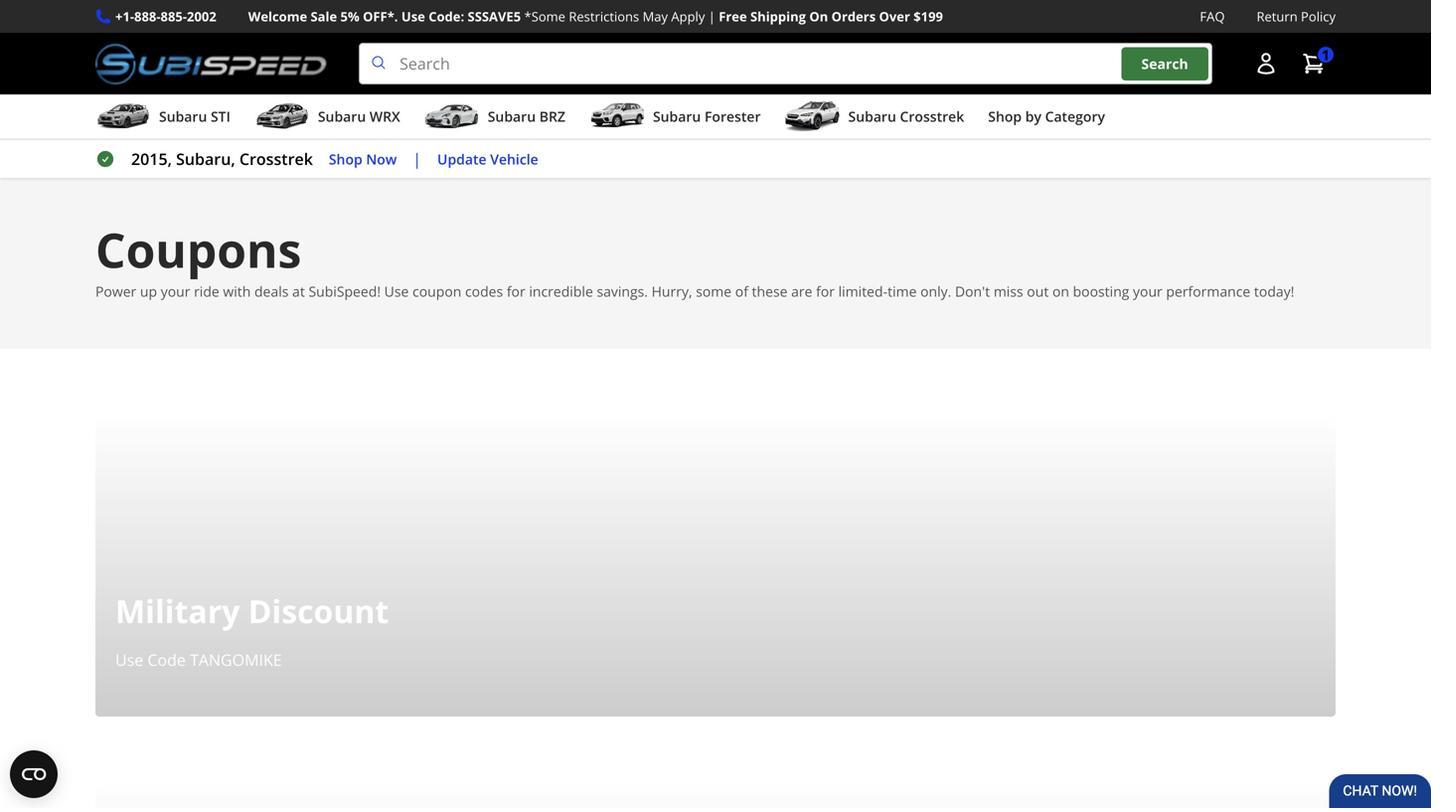 Task type: vqa. For each thing, say whether or not it's contained in the screenshot.
OFF*.
yes



Task type: locate. For each thing, give the bounding box(es) containing it.
use right off*.
[[401, 7, 425, 25]]

boosting
[[1073, 282, 1130, 301]]

use left code
[[115, 649, 143, 671]]

vehicle
[[490, 149, 538, 168]]

3 subaru from the left
[[488, 107, 536, 126]]

2 for from the left
[[816, 282, 835, 301]]

a subaru brz thumbnail image image
[[424, 102, 480, 131]]

may
[[643, 7, 668, 25]]

2015, subaru, crosstrek
[[131, 148, 313, 170]]

1 for from the left
[[507, 282, 525, 301]]

|
[[708, 7, 716, 25], [413, 148, 421, 170]]

at
[[292, 282, 305, 301]]

0 vertical spatial crosstrek
[[900, 107, 964, 126]]

888-
[[134, 7, 161, 25]]

1 horizontal spatial shop
[[988, 107, 1022, 126]]

incredible
[[529, 282, 593, 301]]

a subaru wrx thumbnail image image
[[254, 102, 310, 131]]

subaru forester
[[653, 107, 761, 126]]

of
[[735, 282, 748, 301]]

for
[[507, 282, 525, 301], [816, 282, 835, 301]]

coupons power up your ride with deals at subispeed! use coupon codes for incredible savings. hurry, some of these are for limited-time only. don't miss out on boosting your performance today!
[[95, 217, 1295, 301]]

subaru left the sti
[[159, 107, 207, 126]]

welcome sale 5% off*. use code: sssave5 *some restrictions may apply | free shipping on orders over $199
[[248, 7, 943, 25]]

1 vertical spatial crosstrek
[[239, 148, 313, 170]]

shop left now
[[329, 149, 363, 168]]

ride
[[194, 282, 219, 301]]

1 vertical spatial |
[[413, 148, 421, 170]]

use
[[401, 7, 425, 25], [384, 282, 409, 301], [115, 649, 143, 671]]

a subaru forester thumbnail image image
[[589, 102, 645, 131]]

subaru for subaru sti
[[159, 107, 207, 126]]

your right the "up"
[[161, 282, 190, 301]]

policy
[[1301, 7, 1336, 25]]

1 horizontal spatial your
[[1133, 282, 1163, 301]]

+1-888-885-2002
[[115, 7, 216, 25]]

subaru
[[159, 107, 207, 126], [318, 107, 366, 126], [488, 107, 536, 126], [653, 107, 701, 126], [848, 107, 896, 126]]

0 horizontal spatial shop
[[329, 149, 363, 168]]

brz
[[539, 107, 566, 126]]

now
[[366, 149, 397, 168]]

0 horizontal spatial your
[[161, 282, 190, 301]]

return policy
[[1257, 7, 1336, 25]]

0 vertical spatial shop
[[988, 107, 1022, 126]]

| left free
[[708, 7, 716, 25]]

return
[[1257, 7, 1298, 25]]

subaru left brz
[[488, 107, 536, 126]]

hurry,
[[652, 282, 692, 301]]

subaru sti
[[159, 107, 230, 126]]

your right boosting
[[1133, 282, 1163, 301]]

2 subaru from the left
[[318, 107, 366, 126]]

subaru left forester
[[653, 107, 701, 126]]

1 subaru from the left
[[159, 107, 207, 126]]

for right are
[[816, 282, 835, 301]]

shop for shop now
[[329, 149, 363, 168]]

5 subaru from the left
[[848, 107, 896, 126]]

0 vertical spatial |
[[708, 7, 716, 25]]

a subaru crosstrek thumbnail image image
[[785, 102, 840, 131]]

out
[[1027, 282, 1049, 301]]

| right now
[[413, 148, 421, 170]]

sale
[[311, 7, 337, 25]]

your
[[161, 282, 190, 301], [1133, 282, 1163, 301]]

2 your from the left
[[1133, 282, 1163, 301]]

faq link
[[1200, 6, 1225, 27]]

open widget image
[[10, 750, 58, 798]]

+1-888-885-2002 link
[[115, 6, 216, 27]]

search button
[[1122, 47, 1208, 80]]

0 horizontal spatial for
[[507, 282, 525, 301]]

1 vertical spatial use
[[384, 282, 409, 301]]

free
[[719, 7, 747, 25]]

4 subaru from the left
[[653, 107, 701, 126]]

1 vertical spatial shop
[[329, 149, 363, 168]]

for right codes
[[507, 282, 525, 301]]

0 vertical spatial use
[[401, 7, 425, 25]]

1 button
[[1292, 44, 1336, 84]]

code
[[148, 649, 186, 671]]

crosstrek
[[900, 107, 964, 126], [239, 148, 313, 170]]

miss
[[994, 282, 1023, 301]]

subaru for subaru forester
[[653, 107, 701, 126]]

0 horizontal spatial crosstrek
[[239, 148, 313, 170]]

subaru inside "dropdown button"
[[848, 107, 896, 126]]

subaru wrx button
[[254, 99, 400, 138]]

button image
[[1254, 52, 1278, 76]]

wrx
[[370, 107, 400, 126]]

shop inside dropdown button
[[988, 107, 1022, 126]]

subaru right a subaru crosstrek thumbnail image on the top of page
[[848, 107, 896, 126]]

tangomike
[[190, 649, 282, 671]]

use code tangomike
[[115, 649, 282, 671]]

1 horizontal spatial for
[[816, 282, 835, 301]]

only.
[[921, 282, 952, 301]]

shop left by at the right of the page
[[988, 107, 1022, 126]]

shop for shop by category
[[988, 107, 1022, 126]]

shop by category button
[[988, 99, 1105, 138]]

1 horizontal spatial crosstrek
[[900, 107, 964, 126]]

subaru forester button
[[589, 99, 761, 138]]

search
[[1142, 54, 1189, 73]]

shop by category
[[988, 107, 1105, 126]]

use left coupon
[[384, 282, 409, 301]]

subaru brz
[[488, 107, 566, 126]]

subaru left wrx
[[318, 107, 366, 126]]

shop
[[988, 107, 1022, 126], [329, 149, 363, 168]]

1 your from the left
[[161, 282, 190, 301]]

power
[[95, 282, 136, 301]]

are
[[791, 282, 813, 301]]

subaru brz button
[[424, 99, 566, 138]]

time
[[888, 282, 917, 301]]



Task type: describe. For each thing, give the bounding box(es) containing it.
with
[[223, 282, 251, 301]]

sssave5
[[468, 7, 521, 25]]

welcome
[[248, 7, 307, 25]]

shop now link
[[329, 148, 397, 170]]

apply
[[671, 7, 705, 25]]

military discount
[[115, 590, 389, 633]]

subaru sti button
[[95, 99, 230, 138]]

subaru for subaru crosstrek
[[848, 107, 896, 126]]

discount
[[248, 590, 389, 633]]

update vehicle button
[[437, 148, 538, 170]]

subaru for subaru brz
[[488, 107, 536, 126]]

on
[[809, 7, 828, 25]]

return policy link
[[1257, 6, 1336, 27]]

coupons
[[95, 217, 302, 282]]

subaru wrx
[[318, 107, 400, 126]]

2015,
[[131, 148, 172, 170]]

search input field
[[359, 43, 1213, 85]]

subaru for subaru wrx
[[318, 107, 366, 126]]

by
[[1025, 107, 1042, 126]]

faq
[[1200, 7, 1225, 25]]

update
[[437, 149, 487, 168]]

codes
[[465, 282, 503, 301]]

some
[[696, 282, 732, 301]]

today!
[[1254, 282, 1295, 301]]

a subaru sti thumbnail image image
[[95, 102, 151, 131]]

off*.
[[363, 7, 398, 25]]

these
[[752, 282, 788, 301]]

sti
[[211, 107, 230, 126]]

2002
[[187, 7, 216, 25]]

category
[[1045, 107, 1105, 126]]

military
[[115, 590, 240, 633]]

use inside coupons power up your ride with deals at subispeed! use coupon codes for incredible savings. hurry, some of these are for limited-time only. don't miss out on boosting your performance today!
[[384, 282, 409, 301]]

subaru,
[[176, 148, 235, 170]]

up
[[140, 282, 157, 301]]

restrictions
[[569, 7, 639, 25]]

shop now
[[329, 149, 397, 168]]

code:
[[429, 7, 464, 25]]

5%
[[340, 7, 360, 25]]

over
[[879, 7, 910, 25]]

2 vertical spatial use
[[115, 649, 143, 671]]

deals
[[254, 282, 289, 301]]

limited-
[[839, 282, 888, 301]]

shipping
[[750, 7, 806, 25]]

don't
[[955, 282, 990, 301]]

crosstrek inside "dropdown button"
[[900, 107, 964, 126]]

*some
[[524, 7, 566, 25]]

885-
[[161, 7, 187, 25]]

$199
[[914, 7, 943, 25]]

1
[[1322, 45, 1330, 64]]

on
[[1053, 282, 1069, 301]]

subispeed logo image
[[95, 43, 327, 85]]

coupon
[[413, 282, 462, 301]]

orders
[[832, 7, 876, 25]]

subispeed!
[[309, 282, 381, 301]]

savings.
[[597, 282, 648, 301]]

subaru crosstrek button
[[785, 99, 964, 138]]

performance
[[1166, 282, 1251, 301]]

0 horizontal spatial |
[[413, 148, 421, 170]]

1 horizontal spatial |
[[708, 7, 716, 25]]

subaru crosstrek
[[848, 107, 964, 126]]

update vehicle
[[437, 149, 538, 168]]

+1-
[[115, 7, 134, 25]]

forester
[[705, 107, 761, 126]]



